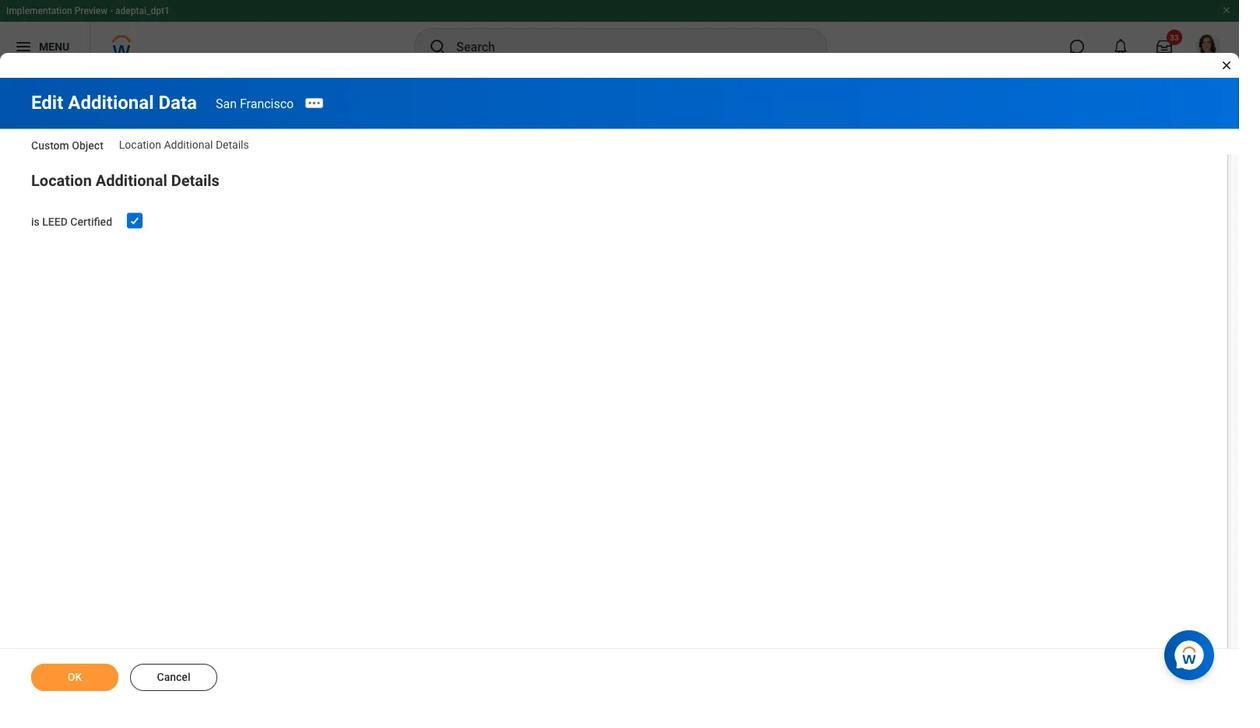 Task type: locate. For each thing, give the bounding box(es) containing it.
details
[[216, 138, 249, 151], [171, 172, 220, 190]]

additional
[[68, 92, 154, 114], [164, 138, 213, 151], [96, 172, 167, 190]]

san
[[216, 96, 237, 111]]

additional down data in the left top of the page
[[164, 138, 213, 151]]

cancel button
[[130, 664, 217, 692]]

details for location additional details element
[[216, 138, 249, 151]]

details down location additional details element
[[171, 172, 220, 190]]

details for location additional details button
[[171, 172, 220, 190]]

location additional details down data in the left top of the page
[[119, 138, 249, 151]]

1 vertical spatial additional
[[164, 138, 213, 151]]

2 vertical spatial additional
[[96, 172, 167, 190]]

0 horizontal spatial location
[[31, 172, 92, 190]]

0 vertical spatial location additional details
[[119, 138, 249, 151]]

preview
[[75, 5, 108, 16]]

location additional details for location additional details element
[[119, 138, 249, 151]]

1 vertical spatial location additional details
[[31, 172, 220, 190]]

check small image
[[125, 211, 144, 230]]

location additional details
[[119, 138, 249, 151], [31, 172, 220, 190]]

-
[[110, 5, 113, 16]]

0 vertical spatial additional
[[68, 92, 154, 114]]

edit additional data main content
[[0, 78, 1239, 706]]

location additional details group
[[31, 169, 1208, 230]]

1 vertical spatial location
[[31, 172, 92, 190]]

details inside group
[[171, 172, 220, 190]]

implementation preview -   adeptai_dpt1
[[6, 5, 170, 16]]

location for location additional details button
[[31, 172, 92, 190]]

additional for location additional details button
[[96, 172, 167, 190]]

custom object
[[31, 140, 103, 152]]

1 horizontal spatial location
[[119, 138, 161, 151]]

location
[[119, 138, 161, 151], [31, 172, 92, 190]]

location additional details inside group
[[31, 172, 220, 190]]

location additional details for location additional details button
[[31, 172, 220, 190]]

additional up object at top
[[68, 92, 154, 114]]

search image
[[428, 37, 447, 56]]

details down san
[[216, 138, 249, 151]]

1 vertical spatial details
[[171, 172, 220, 190]]

is leed certified
[[31, 215, 112, 228]]

profile logan mcneil element
[[1186, 30, 1230, 64]]

san francisco element
[[216, 96, 294, 111]]

0 vertical spatial details
[[216, 138, 249, 151]]

location additional details element
[[119, 138, 249, 151]]

notifications large image
[[1113, 39, 1129, 55]]

edit additional data dialog
[[0, 0, 1239, 706]]

additional inside group
[[96, 172, 167, 190]]

additional up check small image
[[96, 172, 167, 190]]

location additional details up check small image
[[31, 172, 220, 190]]

data
[[158, 92, 197, 114]]

object
[[72, 140, 103, 152]]

location for location additional details element
[[119, 138, 161, 151]]

0 vertical spatial location
[[119, 138, 161, 151]]

location inside group
[[31, 172, 92, 190]]

location down custom object
[[31, 172, 92, 190]]

location additional details button
[[31, 172, 220, 190]]

location up location additional details button
[[119, 138, 161, 151]]

is
[[31, 215, 40, 228]]



Task type: describe. For each thing, give the bounding box(es) containing it.
francisco
[[240, 96, 294, 111]]

inbox large image
[[1157, 39, 1172, 55]]

leed
[[42, 215, 68, 228]]

close environment banner image
[[1222, 5, 1231, 15]]

adeptai_dpt1
[[115, 5, 170, 16]]

ok
[[68, 671, 82, 684]]

implementation preview -   adeptai_dpt1 banner
[[0, 0, 1239, 72]]

edit
[[31, 92, 63, 114]]

workday assistant region
[[1164, 625, 1220, 681]]

san francisco
[[216, 96, 294, 111]]

close edit additional data image
[[1220, 59, 1233, 72]]

edit additional data
[[31, 92, 197, 114]]

cancel
[[157, 671, 190, 684]]

additional for location additional details element
[[164, 138, 213, 151]]

implementation
[[6, 5, 72, 16]]

custom
[[31, 140, 69, 152]]

ok button
[[31, 664, 118, 692]]

certified
[[70, 215, 112, 228]]



Task type: vqa. For each thing, say whether or not it's contained in the screenshot.
details inside group
yes



